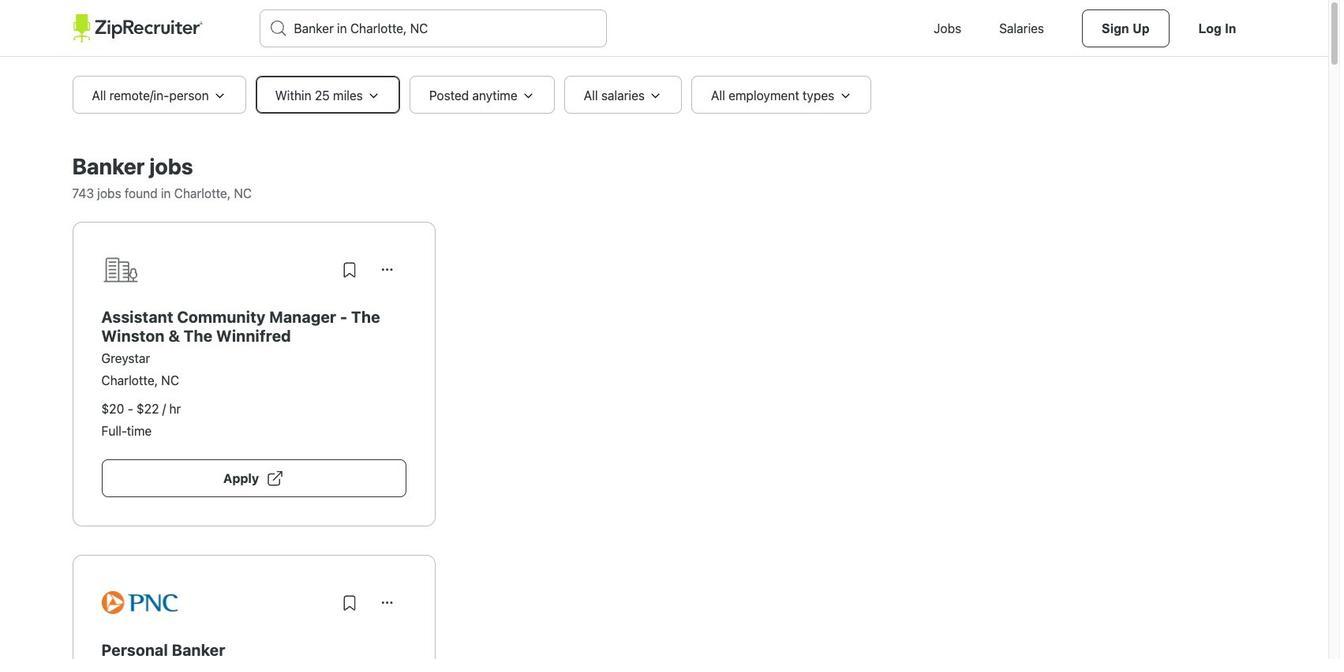 Task type: vqa. For each thing, say whether or not it's contained in the screenshot.
button
yes



Task type: locate. For each thing, give the bounding box(es) containing it.
main element
[[72, 0, 1257, 57]]

None button
[[368, 251, 406, 289]]

assistant community manager - the winston & the winnifred element
[[101, 308, 406, 346]]

save job for later image
[[340, 261, 359, 280]]

ziprecruiter image
[[72, 14, 203, 43]]



Task type: describe. For each thing, give the bounding box(es) containing it.
job card menu element
[[368, 601, 406, 615]]

Search job title or keyword search field
[[260, 10, 606, 47]]

personal banker image
[[101, 589, 177, 617]]

personal banker element
[[101, 641, 406, 659]]

save job for later image
[[340, 594, 359, 613]]



